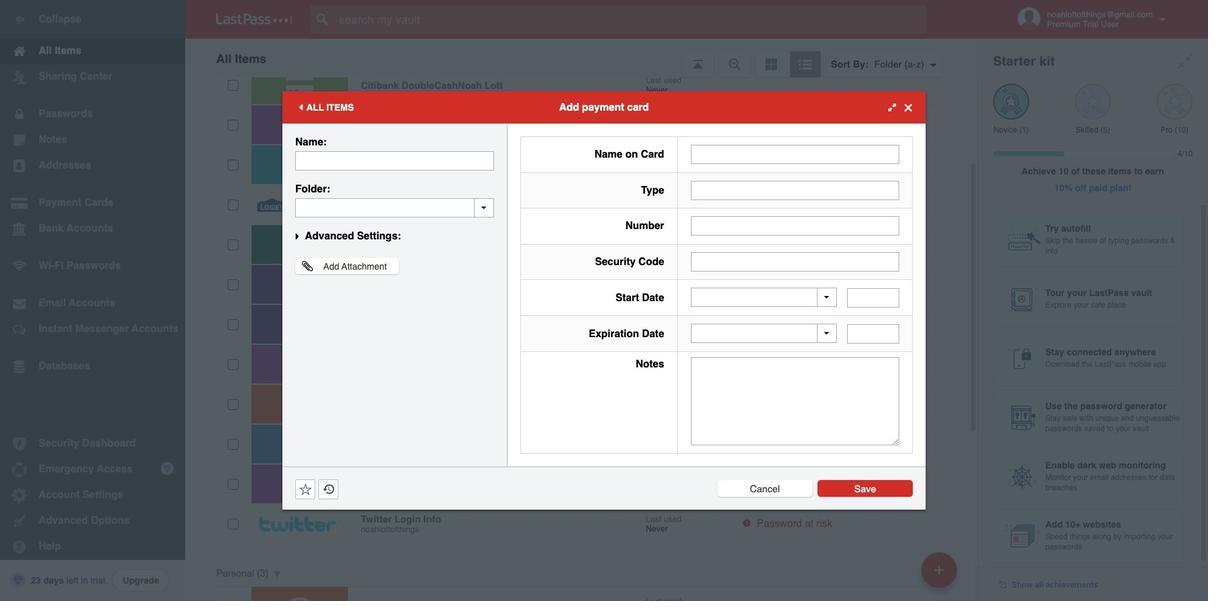 Task type: describe. For each thing, give the bounding box(es) containing it.
lastpass image
[[216, 14, 292, 25]]

Search search field
[[310, 5, 952, 33]]



Task type: locate. For each thing, give the bounding box(es) containing it.
None text field
[[295, 151, 494, 171], [691, 216, 900, 236], [847, 288, 900, 307], [691, 357, 900, 445], [295, 151, 494, 171], [691, 216, 900, 236], [847, 288, 900, 307], [691, 357, 900, 445]]

vault options navigation
[[185, 39, 978, 77]]

None text field
[[691, 145, 900, 164], [691, 181, 900, 200], [295, 198, 494, 218], [691, 252, 900, 271], [847, 324, 900, 344], [691, 145, 900, 164], [691, 181, 900, 200], [295, 198, 494, 218], [691, 252, 900, 271], [847, 324, 900, 344]]

new item navigation
[[917, 548, 965, 601]]

main navigation navigation
[[0, 0, 185, 601]]

dialog
[[282, 91, 926, 510]]

search my vault text field
[[310, 5, 952, 33]]

new item image
[[935, 565, 944, 574]]



